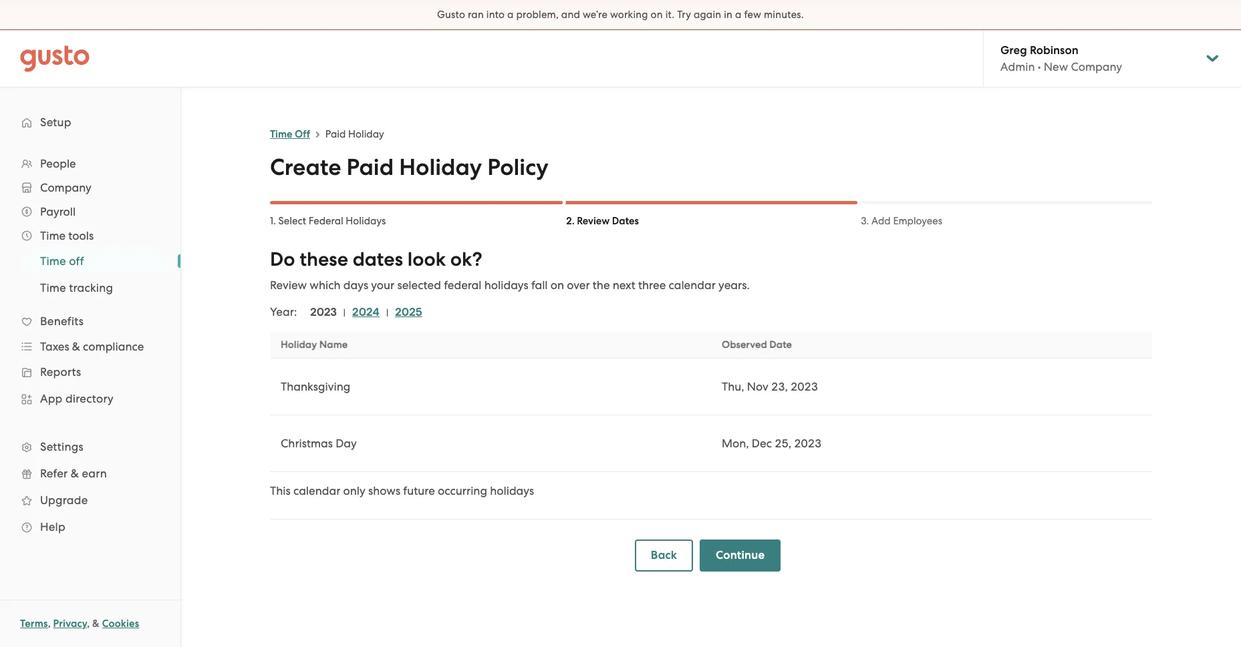 Task type: vqa. For each thing, say whether or not it's contained in the screenshot.
RAN
yes



Task type: locate. For each thing, give the bounding box(es) containing it.
time inside time tools dropdown button
[[40, 229, 66, 243]]

on left it.
[[651, 9, 663, 21]]

2 vertical spatial 2023
[[794, 437, 822, 451]]

only
[[343, 485, 366, 498]]

add employees
[[872, 215, 943, 227]]

settings link
[[13, 435, 167, 459]]

select
[[278, 215, 306, 227]]

& for earn
[[71, 467, 79, 481]]

privacy link
[[53, 618, 87, 630]]

holidays for federal
[[484, 279, 529, 292]]

review which days your selected federal holidays fall on over the next three calendar years.
[[270, 279, 750, 292]]

holiday name
[[281, 339, 348, 351]]

1 horizontal spatial on
[[651, 9, 663, 21]]

on right fall
[[551, 279, 564, 292]]

2024
[[352, 305, 380, 320]]

1 vertical spatial on
[[551, 279, 564, 292]]

your
[[371, 279, 395, 292]]

gusto ran into a problem, and we're working on it. try again in a few minutes.
[[437, 9, 804, 21]]

& left earn
[[71, 467, 79, 481]]

time down 'payroll'
[[40, 229, 66, 243]]

review left dates
[[577, 215, 610, 227]]

earn
[[82, 467, 107, 481]]

people button
[[13, 152, 167, 176]]

2023 right the 23,
[[791, 380, 818, 394]]

0 horizontal spatial on
[[551, 279, 564, 292]]

holidays left fall
[[484, 279, 529, 292]]

taxes & compliance
[[40, 340, 144, 354]]

0 vertical spatial 2023
[[310, 305, 337, 320]]

1 horizontal spatial company
[[1071, 60, 1122, 74]]

we're
[[583, 9, 608, 21]]

1 horizontal spatial holiday
[[348, 128, 384, 140]]

review
[[577, 215, 610, 227], [270, 279, 307, 292]]

1 horizontal spatial a
[[735, 9, 742, 21]]

holidays
[[346, 215, 386, 227]]

company inside greg robinson admin • new company
[[1071, 60, 1122, 74]]

dates
[[612, 215, 639, 227]]

paid down paid holiday
[[347, 154, 394, 181]]

the
[[593, 279, 610, 292]]

company right "new"
[[1071, 60, 1122, 74]]

time left the off
[[270, 128, 292, 140]]

create
[[270, 154, 341, 181]]

0 vertical spatial paid
[[325, 128, 346, 140]]

2023
[[310, 305, 337, 320], [791, 380, 818, 394], [794, 437, 822, 451]]

and
[[561, 9, 580, 21]]

1 vertical spatial &
[[71, 467, 79, 481]]

off
[[295, 128, 310, 140]]

0 vertical spatial &
[[72, 340, 80, 354]]

holidays
[[484, 279, 529, 292], [490, 485, 534, 498]]

2 , from the left
[[87, 618, 90, 630]]

1 vertical spatial holidays
[[490, 485, 534, 498]]

nov
[[747, 380, 769, 394]]

terms link
[[20, 618, 48, 630]]

a right into
[[507, 9, 514, 21]]

, left the cookies button
[[87, 618, 90, 630]]

2025 button
[[395, 305, 422, 321]]

help
[[40, 521, 65, 534]]

policy
[[487, 154, 549, 181]]

1 vertical spatial calendar
[[293, 485, 340, 498]]

back link
[[635, 540, 693, 572]]

, left privacy link
[[48, 618, 51, 630]]

review down do
[[270, 279, 307, 292]]

benefits
[[40, 315, 84, 328]]

time off link
[[270, 128, 310, 140]]

new
[[1044, 60, 1068, 74]]

2023 down the which
[[310, 305, 337, 320]]

0 vertical spatial holidays
[[484, 279, 529, 292]]

a
[[507, 9, 514, 21], [735, 9, 742, 21]]

0 vertical spatial calendar
[[669, 279, 716, 292]]

•
[[1038, 60, 1041, 74]]

benefits link
[[13, 309, 167, 334]]

0 horizontal spatial ,
[[48, 618, 51, 630]]

list
[[0, 152, 180, 541], [0, 248, 180, 301], [297, 305, 429, 321]]

0 vertical spatial on
[[651, 9, 663, 21]]

time left off
[[40, 255, 66, 268]]

&
[[72, 340, 80, 354], [71, 467, 79, 481], [92, 618, 100, 630]]

2023 right 25,
[[794, 437, 822, 451]]

0 vertical spatial company
[[1071, 60, 1122, 74]]

occurring
[[438, 485, 487, 498]]

year:
[[270, 305, 297, 319]]

holidays right occurring on the bottom left of the page
[[490, 485, 534, 498]]

& for compliance
[[72, 340, 80, 354]]

0 vertical spatial review
[[577, 215, 610, 227]]

reports link
[[13, 360, 167, 384]]

& left the cookies button
[[92, 618, 100, 630]]

1 vertical spatial paid
[[347, 154, 394, 181]]

1 vertical spatial holiday
[[399, 154, 482, 181]]

company
[[1071, 60, 1122, 74], [40, 181, 91, 195]]

1 horizontal spatial ,
[[87, 618, 90, 630]]

compliance
[[83, 340, 144, 354]]

time for time off
[[270, 128, 292, 140]]

time tracking link
[[24, 276, 167, 300]]

1 horizontal spatial paid
[[347, 154, 394, 181]]

problem,
[[516, 9, 559, 21]]

selected
[[397, 279, 441, 292]]

paid right the off
[[325, 128, 346, 140]]

calendar right three
[[669, 279, 716, 292]]

this calendar only shows future occurring holidays
[[270, 485, 534, 498]]

into
[[486, 9, 505, 21]]

greg robinson admin • new company
[[1001, 43, 1122, 74]]

1 horizontal spatial review
[[577, 215, 610, 227]]

1 vertical spatial review
[[270, 279, 307, 292]]

time down 'time off'
[[40, 281, 66, 295]]

0 horizontal spatial a
[[507, 9, 514, 21]]

1 a from the left
[[507, 9, 514, 21]]

time tools
[[40, 229, 94, 243]]

time inside time off link
[[40, 255, 66, 268]]

time
[[270, 128, 292, 140], [40, 229, 66, 243], [40, 255, 66, 268], [40, 281, 66, 295]]

refer & earn link
[[13, 462, 167, 486]]

time tracking
[[40, 281, 113, 295]]

continue
[[716, 549, 765, 563]]

date
[[770, 339, 792, 351]]

observed date
[[722, 339, 792, 351]]

app directory link
[[13, 387, 167, 411]]

0 horizontal spatial holiday
[[281, 339, 317, 351]]

create paid holiday policy
[[270, 154, 549, 181]]

time for time off
[[40, 255, 66, 268]]

a right the 'in'
[[735, 9, 742, 21]]

0 horizontal spatial review
[[270, 279, 307, 292]]

0 horizontal spatial company
[[40, 181, 91, 195]]

calendar right this
[[293, 485, 340, 498]]

name
[[319, 339, 348, 351]]

2 vertical spatial &
[[92, 618, 100, 630]]

calendar
[[669, 279, 716, 292], [293, 485, 340, 498]]

1 vertical spatial company
[[40, 181, 91, 195]]

1 vertical spatial 2023
[[791, 380, 818, 394]]

shows
[[368, 485, 400, 498]]

cookies button
[[102, 616, 139, 632]]

time inside time tracking link
[[40, 281, 66, 295]]

thu,
[[722, 380, 744, 394]]

& inside dropdown button
[[72, 340, 80, 354]]

& right taxes
[[72, 340, 80, 354]]

2 horizontal spatial holiday
[[399, 154, 482, 181]]

list containing people
[[0, 152, 180, 541]]

tools
[[68, 229, 94, 243]]

company down people
[[40, 181, 91, 195]]



Task type: describe. For each thing, give the bounding box(es) containing it.
off
[[69, 255, 84, 268]]

privacy
[[53, 618, 87, 630]]

mon,
[[722, 437, 749, 451]]

setup link
[[13, 110, 167, 134]]

terms , privacy , & cookies
[[20, 618, 139, 630]]

paid holiday
[[325, 128, 384, 140]]

settings
[[40, 441, 83, 454]]

payroll
[[40, 205, 76, 219]]

federal
[[309, 215, 343, 227]]

payroll button
[[13, 200, 167, 224]]

refer
[[40, 467, 68, 481]]

christmas
[[281, 437, 333, 451]]

working
[[610, 9, 648, 21]]

dates
[[353, 248, 403, 271]]

time for time tools
[[40, 229, 66, 243]]

list containing 2023
[[297, 305, 429, 321]]

three
[[638, 279, 666, 292]]

fall
[[531, 279, 548, 292]]

gusto
[[437, 9, 465, 21]]

1 horizontal spatial calendar
[[669, 279, 716, 292]]

few
[[744, 9, 761, 21]]

this
[[270, 485, 291, 498]]

directory
[[65, 392, 114, 406]]

on for working
[[651, 9, 663, 21]]

admin
[[1001, 60, 1035, 74]]

time for time tracking
[[40, 281, 66, 295]]

review for select federal holidays
[[577, 215, 610, 227]]

review dates
[[577, 215, 639, 227]]

in
[[724, 9, 733, 21]]

gusto navigation element
[[0, 88, 180, 562]]

2 a from the left
[[735, 9, 742, 21]]

continue link
[[700, 540, 781, 572]]

back
[[651, 549, 677, 563]]

cookies
[[102, 618, 139, 630]]

greg
[[1001, 43, 1027, 57]]

company inside 'dropdown button'
[[40, 181, 91, 195]]

next
[[613, 279, 636, 292]]

christmas day
[[281, 437, 357, 451]]

reports
[[40, 366, 81, 379]]

2023 inside list
[[310, 305, 337, 320]]

add
[[872, 215, 891, 227]]

2025
[[395, 305, 422, 320]]

tracking
[[69, 281, 113, 295]]

home image
[[20, 45, 90, 72]]

2023 for thu, nov 23, 2023
[[791, 380, 818, 394]]

employees
[[893, 215, 943, 227]]

terms
[[20, 618, 48, 630]]

1 , from the left
[[48, 618, 51, 630]]

try
[[677, 9, 691, 21]]

app
[[40, 392, 63, 406]]

on for fall
[[551, 279, 564, 292]]

which
[[310, 279, 341, 292]]

app directory
[[40, 392, 114, 406]]

taxes
[[40, 340, 69, 354]]

time off
[[270, 128, 310, 140]]

years.
[[719, 279, 750, 292]]

holidays for occurring
[[490, 485, 534, 498]]

ran
[[468, 9, 484, 21]]

dec
[[752, 437, 772, 451]]

robinson
[[1030, 43, 1079, 57]]

help link
[[13, 515, 167, 539]]

day
[[336, 437, 357, 451]]

it.
[[666, 9, 675, 21]]

federal
[[444, 279, 482, 292]]

2 vertical spatial holiday
[[281, 339, 317, 351]]

people
[[40, 157, 76, 170]]

2024 button
[[352, 305, 380, 321]]

0 vertical spatial holiday
[[348, 128, 384, 140]]

thu, nov 23, 2023
[[722, 380, 818, 394]]

these
[[300, 248, 348, 271]]

setup
[[40, 116, 71, 129]]

23,
[[771, 380, 788, 394]]

taxes & compliance button
[[13, 335, 167, 359]]

days
[[343, 279, 368, 292]]

time tools button
[[13, 224, 167, 248]]

0 horizontal spatial calendar
[[293, 485, 340, 498]]

mon, dec 25, 2023
[[722, 437, 822, 451]]

select federal holidays
[[278, 215, 386, 227]]

again
[[694, 9, 721, 21]]

review for do these dates look ok?
[[270, 279, 307, 292]]

thanksgiving
[[281, 380, 350, 394]]

list containing time off
[[0, 248, 180, 301]]

refer & earn
[[40, 467, 107, 481]]

25,
[[775, 437, 791, 451]]

0 horizontal spatial paid
[[325, 128, 346, 140]]

2023 for mon, dec 25, 2023
[[794, 437, 822, 451]]

company button
[[13, 176, 167, 200]]



